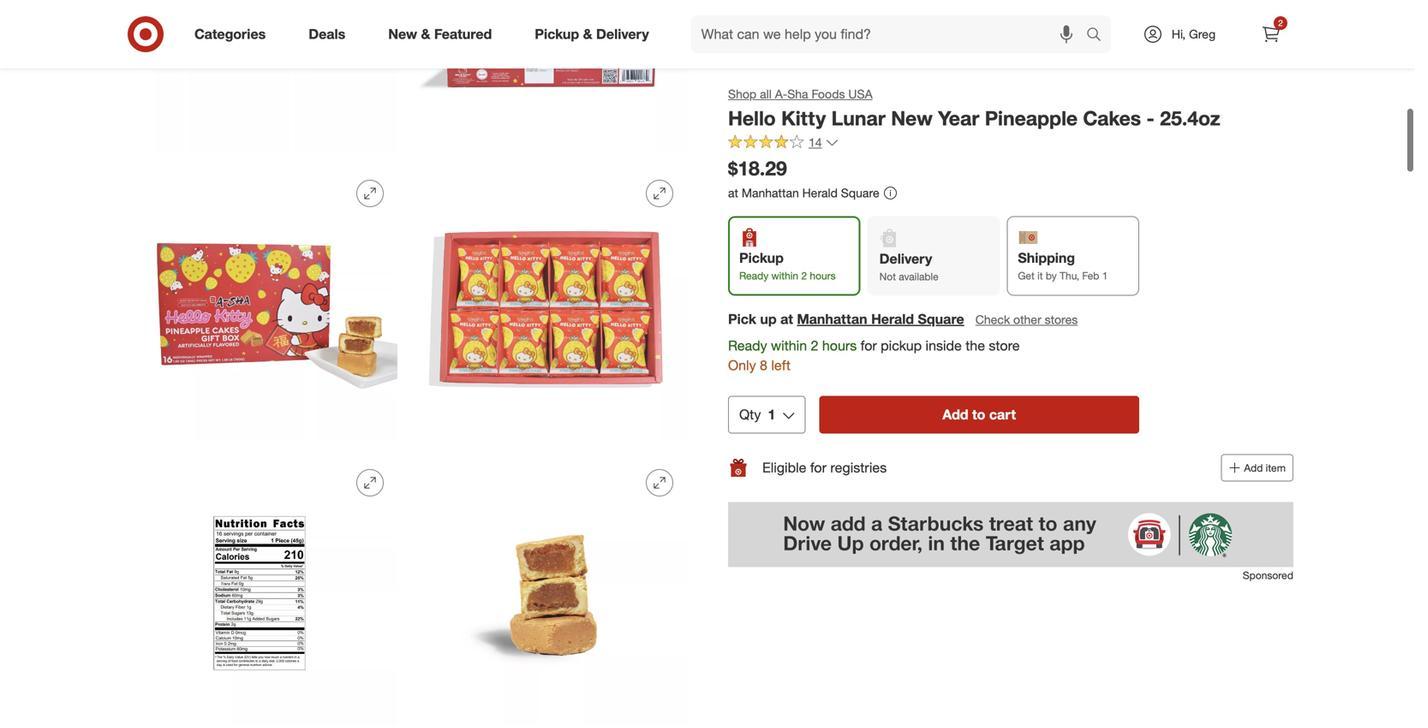 Task type: describe. For each thing, give the bounding box(es) containing it.
qty
[[739, 406, 761, 423]]

delivery not available
[[879, 251, 939, 283]]

What can we help you find? suggestions appear below search field
[[691, 15, 1090, 53]]

up
[[760, 311, 777, 328]]

sponsored
[[1243, 569, 1294, 582]]

ready inside pickup ready within 2 hours
[[739, 269, 769, 282]]

14
[[809, 135, 822, 150]]

0 vertical spatial herald
[[802, 186, 838, 201]]

qty 1
[[739, 406, 775, 423]]

deals
[[309, 26, 345, 42]]

manhattan herald square button
[[797, 310, 964, 329]]

stores
[[1045, 312, 1078, 327]]

kitty
[[781, 106, 826, 130]]

check other stores button
[[975, 311, 1079, 329]]

1 vertical spatial at
[[780, 311, 793, 328]]

add item button
[[1221, 454, 1294, 482]]

featured
[[434, 26, 492, 42]]

pickup for &
[[535, 26, 579, 42]]

new & featured
[[388, 26, 492, 42]]

available
[[899, 270, 939, 283]]

hello kitty lunar new year pineapple cakes - 25.4oz, 8 of 11 image
[[411, 456, 687, 726]]

1 inside shipping get it by thu, feb 1
[[1102, 269, 1108, 282]]

1 horizontal spatial square
[[918, 311, 964, 328]]

get
[[1018, 269, 1035, 282]]

add for add item
[[1244, 462, 1263, 474]]

& for new
[[421, 26, 430, 42]]

lunar
[[831, 106, 886, 130]]

1 vertical spatial manhattan
[[797, 311, 867, 328]]

sha
[[787, 87, 808, 102]]

to
[[972, 406, 985, 423]]

hello
[[728, 106, 776, 130]]

check other stores
[[975, 312, 1078, 327]]

by
[[1046, 269, 1057, 282]]

for inside ready within 2 hours for pickup inside the store only 8 left
[[861, 338, 877, 354]]

hi, greg
[[1172, 27, 1216, 42]]

left
[[771, 357, 791, 374]]

new inside shop all a-sha foods usa hello kitty lunar new year pineapple cakes - 25.4oz
[[891, 106, 933, 130]]

1 vertical spatial for
[[810, 459, 827, 476]]

within inside pickup ready within 2 hours
[[771, 269, 798, 282]]

ready within 2 hours for pickup inside the store only 8 left
[[728, 338, 1020, 374]]

hours inside ready within 2 hours for pickup inside the store only 8 left
[[822, 338, 857, 354]]

pickup & delivery link
[[520, 15, 670, 53]]

feb
[[1082, 269, 1099, 282]]

2 inside pickup ready within 2 hours
[[801, 269, 807, 282]]

year
[[938, 106, 979, 130]]

hello kitty lunar new year pineapple cakes - 25.4oz, 3 of 11 image
[[122, 0, 397, 153]]

pick
[[728, 311, 756, 328]]

only
[[728, 357, 756, 374]]

hi,
[[1172, 27, 1186, 42]]

it
[[1037, 269, 1043, 282]]

eligible for registries
[[762, 459, 887, 476]]

2 link
[[1252, 15, 1290, 53]]

hello kitty lunar new year pineapple cakes - 25.4oz, 6 of 11 image
[[411, 166, 687, 442]]

categories
[[194, 26, 266, 42]]

-
[[1147, 106, 1155, 130]]

2 horizontal spatial 2
[[1278, 18, 1283, 28]]

new & featured link
[[374, 15, 513, 53]]

registries
[[830, 459, 887, 476]]

add to cart
[[942, 406, 1016, 423]]

shipping get it by thu, feb 1
[[1018, 250, 1108, 282]]



Task type: vqa. For each thing, say whether or not it's contained in the screenshot.


Task type: locate. For each thing, give the bounding box(es) containing it.
2
[[1278, 18, 1283, 28], [801, 269, 807, 282], [811, 338, 818, 354]]

at right 'up'
[[780, 311, 793, 328]]

1 horizontal spatial pickup
[[739, 250, 784, 266]]

pickup & delivery
[[535, 26, 649, 42]]

1 vertical spatial pickup
[[739, 250, 784, 266]]

8
[[760, 357, 767, 374]]

within up the left
[[771, 338, 807, 354]]

check
[[975, 312, 1010, 327]]

all
[[760, 87, 772, 102]]

foods
[[812, 87, 845, 102]]

other
[[1013, 312, 1041, 327]]

2 within from the top
[[771, 338, 807, 354]]

eligible
[[762, 459, 806, 476]]

1 horizontal spatial add
[[1244, 462, 1263, 474]]

pickup
[[535, 26, 579, 42], [739, 250, 784, 266]]

ready inside ready within 2 hours for pickup inside the store only 8 left
[[728, 338, 767, 354]]

for down manhattan herald square button
[[861, 338, 877, 354]]

0 horizontal spatial square
[[841, 186, 879, 201]]

greg
[[1189, 27, 1216, 42]]

1 right feb
[[1102, 269, 1108, 282]]

&
[[421, 26, 430, 42], [583, 26, 592, 42]]

thu,
[[1060, 269, 1079, 282]]

search
[[1078, 27, 1120, 44]]

25.4oz
[[1160, 106, 1220, 130]]

0 vertical spatial at
[[728, 186, 738, 201]]

0 horizontal spatial 2
[[801, 269, 807, 282]]

1 vertical spatial add
[[1244, 462, 1263, 474]]

hours up pick up at manhattan herald square
[[810, 269, 836, 282]]

0 vertical spatial square
[[841, 186, 879, 201]]

the
[[966, 338, 985, 354]]

1 horizontal spatial for
[[861, 338, 877, 354]]

herald down 14
[[802, 186, 838, 201]]

hello kitty lunar new year pineapple cakes - 25.4oz, 7 of 11 image
[[122, 456, 397, 726]]

new left featured
[[388, 26, 417, 42]]

0 horizontal spatial pickup
[[535, 26, 579, 42]]

pickup inside pickup ready within 2 hours
[[739, 250, 784, 266]]

add
[[942, 406, 968, 423], [1244, 462, 1263, 474]]

1 horizontal spatial new
[[891, 106, 933, 130]]

manhattan down $18.29
[[742, 186, 799, 201]]

item
[[1266, 462, 1286, 474]]

0 vertical spatial 2
[[1278, 18, 1283, 28]]

0 horizontal spatial new
[[388, 26, 417, 42]]

1 & from the left
[[421, 26, 430, 42]]

advertisement element
[[728, 502, 1294, 567]]

0 vertical spatial add
[[942, 406, 968, 423]]

ready up only
[[728, 338, 767, 354]]

1 vertical spatial square
[[918, 311, 964, 328]]

a-
[[775, 87, 787, 102]]

1 horizontal spatial at
[[780, 311, 793, 328]]

1 vertical spatial within
[[771, 338, 807, 354]]

1 vertical spatial hours
[[822, 338, 857, 354]]

square
[[841, 186, 879, 201], [918, 311, 964, 328]]

1 within from the top
[[771, 269, 798, 282]]

pickup for ready
[[739, 250, 784, 266]]

2 & from the left
[[583, 26, 592, 42]]

shop
[[728, 87, 757, 102]]

manhattan
[[742, 186, 799, 201], [797, 311, 867, 328]]

new left year
[[891, 106, 933, 130]]

categories link
[[180, 15, 287, 53]]

0 horizontal spatial 1
[[768, 406, 775, 423]]

new inside 'link'
[[388, 26, 417, 42]]

2 vertical spatial 2
[[811, 338, 818, 354]]

0 vertical spatial new
[[388, 26, 417, 42]]

herald
[[802, 186, 838, 201], [871, 311, 914, 328]]

0 vertical spatial within
[[771, 269, 798, 282]]

add item
[[1244, 462, 1286, 474]]

hello kitty lunar new year pineapple cakes - 25.4oz, 5 of 11 image
[[122, 166, 397, 442]]

store
[[989, 338, 1020, 354]]

square down lunar
[[841, 186, 879, 201]]

& for pickup
[[583, 26, 592, 42]]

hours down pick up at manhattan herald square
[[822, 338, 857, 354]]

at down $18.29
[[728, 186, 738, 201]]

1 vertical spatial delivery
[[879, 251, 932, 267]]

shop all a-sha foods usa hello kitty lunar new year pineapple cakes - 25.4oz
[[728, 87, 1220, 130]]

within inside ready within 2 hours for pickup inside the store only 8 left
[[771, 338, 807, 354]]

pick up at manhattan herald square
[[728, 311, 964, 328]]

& inside 'link'
[[421, 26, 430, 42]]

1
[[1102, 269, 1108, 282], [768, 406, 775, 423]]

usa
[[848, 87, 873, 102]]

1 vertical spatial 2
[[801, 269, 807, 282]]

square up inside
[[918, 311, 964, 328]]

0 horizontal spatial add
[[942, 406, 968, 423]]

0 vertical spatial pickup
[[535, 26, 579, 42]]

2 right greg
[[1278, 18, 1283, 28]]

ready up pick at the top right
[[739, 269, 769, 282]]

add for add to cart
[[942, 406, 968, 423]]

search button
[[1078, 15, 1120, 57]]

1 horizontal spatial &
[[583, 26, 592, 42]]

1 vertical spatial new
[[891, 106, 933, 130]]

herald up pickup
[[871, 311, 914, 328]]

1 vertical spatial ready
[[728, 338, 767, 354]]

0 horizontal spatial for
[[810, 459, 827, 476]]

$18.29
[[728, 157, 787, 181]]

1 horizontal spatial delivery
[[879, 251, 932, 267]]

not
[[879, 270, 896, 283]]

1 vertical spatial herald
[[871, 311, 914, 328]]

1 horizontal spatial 1
[[1102, 269, 1108, 282]]

delivery inside delivery not available
[[879, 251, 932, 267]]

ready
[[739, 269, 769, 282], [728, 338, 767, 354]]

0 horizontal spatial delivery
[[596, 26, 649, 42]]

2 inside ready within 2 hours for pickup inside the store only 8 left
[[811, 338, 818, 354]]

for
[[861, 338, 877, 354], [810, 459, 827, 476]]

cakes
[[1083, 106, 1141, 130]]

0 vertical spatial for
[[861, 338, 877, 354]]

add inside button
[[1244, 462, 1263, 474]]

delivery
[[596, 26, 649, 42], [879, 251, 932, 267]]

within
[[771, 269, 798, 282], [771, 338, 807, 354]]

pineapple
[[985, 106, 1078, 130]]

1 horizontal spatial herald
[[871, 311, 914, 328]]

0 vertical spatial 1
[[1102, 269, 1108, 282]]

1 vertical spatial 1
[[768, 406, 775, 423]]

deals link
[[294, 15, 367, 53]]

hello kitty lunar new year pineapple cakes - 25.4oz, 4 of 11 image
[[411, 0, 687, 153]]

pickup
[[881, 338, 922, 354]]

2 down pick up at manhattan herald square
[[811, 338, 818, 354]]

0 horizontal spatial at
[[728, 186, 738, 201]]

add left 'to'
[[942, 406, 968, 423]]

cart
[[989, 406, 1016, 423]]

inside
[[926, 338, 962, 354]]

add to cart button
[[819, 396, 1139, 434]]

within up 'up'
[[771, 269, 798, 282]]

pickup ready within 2 hours
[[739, 250, 836, 282]]

at manhattan herald square
[[728, 186, 879, 201]]

new
[[388, 26, 417, 42], [891, 106, 933, 130]]

manhattan up ready within 2 hours for pickup inside the store only 8 left
[[797, 311, 867, 328]]

hours inside pickup ready within 2 hours
[[810, 269, 836, 282]]

add inside button
[[942, 406, 968, 423]]

0 vertical spatial ready
[[739, 269, 769, 282]]

hours
[[810, 269, 836, 282], [822, 338, 857, 354]]

at
[[728, 186, 738, 201], [780, 311, 793, 328]]

1 horizontal spatial 2
[[811, 338, 818, 354]]

0 vertical spatial hours
[[810, 269, 836, 282]]

0 vertical spatial delivery
[[596, 26, 649, 42]]

2 up pick up at manhattan herald square
[[801, 269, 807, 282]]

0 horizontal spatial &
[[421, 26, 430, 42]]

shipping
[[1018, 250, 1075, 266]]

14 link
[[728, 134, 839, 154]]

add left item
[[1244, 462, 1263, 474]]

for right the eligible
[[810, 459, 827, 476]]

1 right qty on the right bottom of the page
[[768, 406, 775, 423]]

0 vertical spatial manhattan
[[742, 186, 799, 201]]

0 horizontal spatial herald
[[802, 186, 838, 201]]



